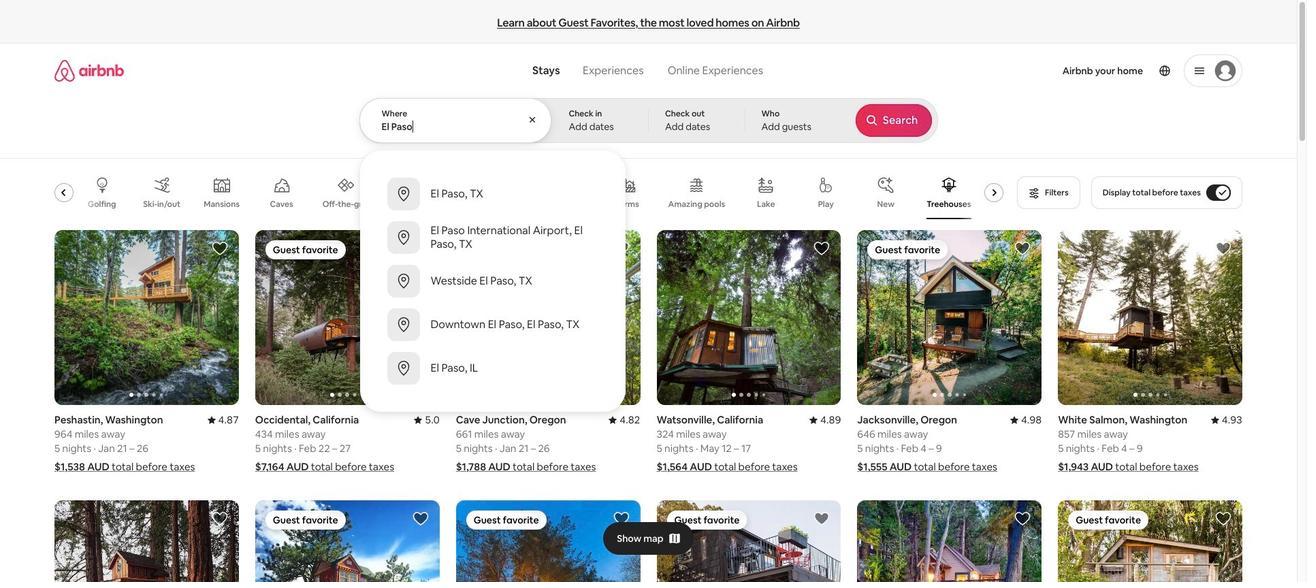 Task type: describe. For each thing, give the bounding box(es) containing it.
1 option from the top
[[360, 172, 625, 216]]

5.0 out of 5 average rating image
[[414, 413, 440, 426]]

add to wishlist: cave junction, oregon image
[[613, 240, 629, 257]]

0 horizontal spatial add to wishlist: watsonville, california image
[[212, 511, 228, 527]]

4.87 out of 5 average rating image
[[207, 413, 239, 426]]

4.89 out of 5 average rating image
[[810, 413, 841, 426]]

add to wishlist: nicasio, california image
[[1215, 511, 1232, 527]]

4.82 out of 5 average rating image
[[609, 413, 640, 426]]

4.98 out of 5 average rating image
[[1010, 413, 1042, 426]]

add to wishlist: white salmon, washington image
[[1215, 240, 1232, 257]]



Task type: vqa. For each thing, say whether or not it's contained in the screenshot.
tab panel
yes



Task type: locate. For each thing, give the bounding box(es) containing it.
4 option from the top
[[360, 303, 625, 347]]

add to wishlist: half moon bay, california image
[[613, 511, 629, 527]]

group
[[10, 166, 1009, 219], [54, 230, 239, 405], [255, 230, 440, 405], [456, 230, 640, 405], [657, 230, 841, 405], [857, 230, 1226, 405], [1058, 230, 1243, 405], [54, 501, 239, 582], [255, 501, 440, 582], [456, 501, 640, 582], [657, 501, 841, 582], [857, 501, 1042, 582], [1058, 501, 1243, 582]]

add to wishlist: nogal, new mexico image
[[814, 511, 830, 527]]

add to wishlist: lake arrowhead, california image
[[1015, 511, 1031, 527]]

3 option from the top
[[360, 259, 625, 303]]

what can we help you find? tab list
[[522, 56, 655, 86]]

4.93 out of 5 average rating image
[[1211, 413, 1243, 426]]

tab panel
[[359, 98, 938, 412]]

add to wishlist: lyons, colorado image
[[412, 511, 429, 527]]

option
[[360, 172, 625, 216], [360, 216, 625, 259], [360, 259, 625, 303], [360, 303, 625, 347], [360, 347, 625, 390]]

add to wishlist: jacksonville, oregon image
[[1015, 240, 1031, 257]]

Search destinations search field
[[382, 121, 530, 133]]

add to wishlist: watsonville, california image
[[814, 240, 830, 257], [212, 511, 228, 527]]

search suggestions list box
[[360, 161, 625, 401]]

1 horizontal spatial add to wishlist: watsonville, california image
[[814, 240, 830, 257]]

2 option from the top
[[360, 216, 625, 259]]

1 vertical spatial add to wishlist: watsonville, california image
[[212, 511, 228, 527]]

add to wishlist: occidental, california image
[[412, 240, 429, 257]]

5 option from the top
[[360, 347, 625, 390]]

None search field
[[359, 44, 938, 412]]

profile element
[[785, 44, 1243, 98]]

0 vertical spatial add to wishlist: watsonville, california image
[[814, 240, 830, 257]]

add to wishlist: peshastin, washington image
[[212, 240, 228, 257]]



